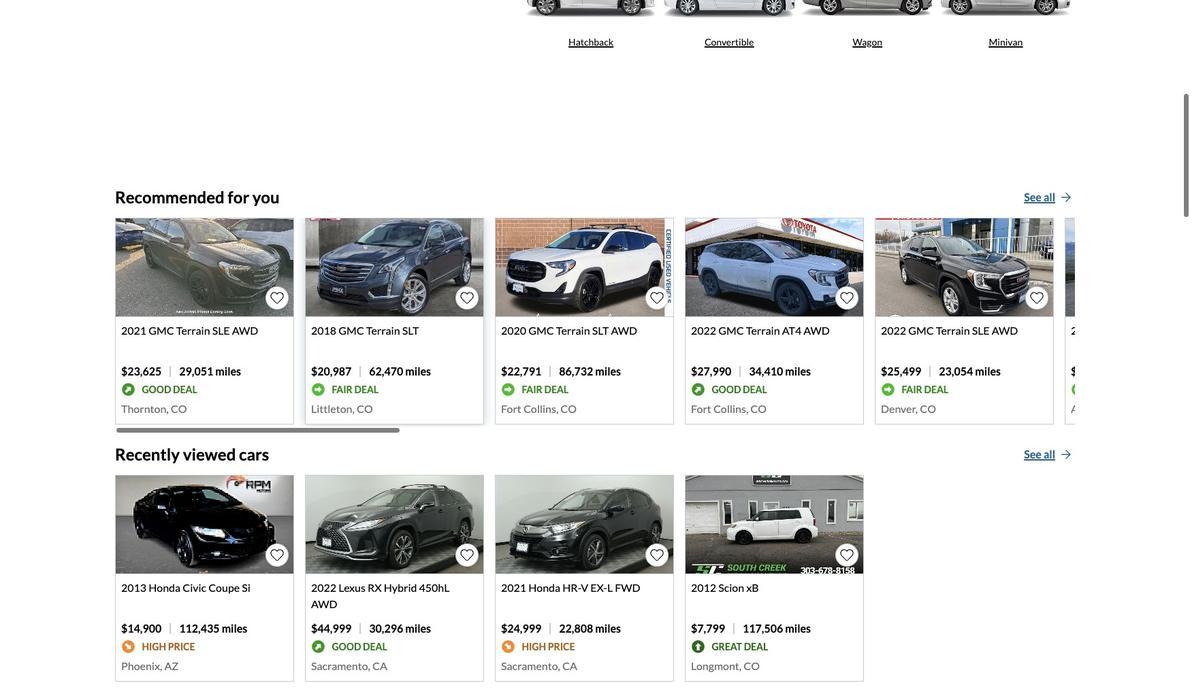 Task type: locate. For each thing, give the bounding box(es) containing it.
littleton,
[[311, 403, 355, 415]]

honda for 2013
[[149, 582, 181, 595]]

good deal down 34,410
[[712, 384, 767, 395]]

2022 left lexus
[[311, 582, 336, 595]]

miles for 29,051 miles
[[215, 365, 241, 378]]

good deal down 30,296
[[332, 641, 387, 653]]

1 collins, from the left
[[524, 403, 559, 415]]

0 horizontal spatial good
[[142, 384, 171, 395]]

deal for 29,051 miles
[[173, 384, 197, 395]]

1 horizontal spatial collins,
[[713, 403, 748, 415]]

1 sacramento, from the left
[[311, 660, 370, 673]]

1 horizontal spatial good deal
[[332, 641, 387, 653]]

see all image
[[1061, 192, 1072, 203], [1061, 450, 1072, 460]]

fort down $22,791 in the bottom left of the page
[[501, 403, 521, 415]]

0 horizontal spatial good deal
[[142, 384, 197, 395]]

high for $24,999
[[522, 641, 546, 653]]

sacramento, ca for $44,999
[[311, 660, 387, 673]]

1 horizontal spatial fair deal
[[522, 384, 569, 395]]

1 fair deal from the left
[[332, 384, 379, 395]]

1 horizontal spatial sacramento,
[[501, 660, 560, 673]]

fair for $25,499
[[902, 384, 922, 395]]

2021 for 2021 honda hr-v ex-l fwd
[[501, 582, 526, 595]]

1 terrain from the left
[[176, 324, 210, 337]]

1 slt from the left
[[402, 324, 419, 337]]

23,054
[[939, 365, 973, 378]]

5 gmc from the left
[[908, 324, 934, 337]]

terrain up 29,051
[[176, 324, 210, 337]]

fort collins, co down $22,791 in the bottom left of the page
[[501, 403, 577, 415]]

2020 up $27,495
[[1071, 324, 1096, 337]]

2022 gmc terrain at4 awd image
[[686, 219, 863, 317]]

co right aurora,
[[1109, 403, 1125, 415]]

1 ca from the left
[[372, 660, 387, 673]]

1 vertical spatial see all link
[[1021, 445, 1075, 464]]

2022 up $25,499 at the bottom right of page
[[881, 324, 906, 337]]

all for recommended for you
[[1044, 191, 1055, 204]]

3 fair from the left
[[902, 384, 922, 395]]

aurora, co
[[1071, 403, 1125, 415]]

slt up 62,470 miles
[[402, 324, 419, 337]]

terrain for 62,470 miles
[[366, 324, 400, 337]]

1 high from the left
[[142, 641, 166, 653]]

4 gmc from the left
[[718, 324, 744, 337]]

deal for 30,296 miles
[[363, 641, 387, 653]]

2 horizontal spatial fair
[[902, 384, 922, 395]]

fair up the denver, co
[[902, 384, 922, 395]]

0 vertical spatial all
[[1044, 191, 1055, 204]]

awd up 86,732 miles
[[611, 324, 637, 337]]

3 terrain from the left
[[556, 324, 590, 337]]

0 horizontal spatial fair deal
[[332, 384, 379, 395]]

see all for recently viewed cars
[[1024, 448, 1055, 461]]

miles right 30,296
[[405, 622, 431, 635]]

2021 up $24,999
[[501, 582, 526, 595]]

0 horizontal spatial collins,
[[524, 403, 559, 415]]

fair
[[332, 384, 353, 395], [522, 384, 542, 395], [902, 384, 922, 395]]

1 all from the top
[[1044, 191, 1055, 204]]

2020 for 2020 gmc terrain denal
[[1071, 324, 1096, 337]]

$20,987
[[311, 365, 352, 378]]

high for $14,900
[[142, 641, 166, 653]]

2 collins, from the left
[[713, 403, 748, 415]]

co
[[171, 403, 187, 415], [357, 403, 373, 415], [561, 403, 577, 415], [751, 403, 767, 415], [920, 403, 936, 415], [1109, 403, 1125, 415], [744, 660, 760, 673]]

2013 honda civic coupe si
[[121, 582, 250, 595]]

hybrid
[[384, 582, 417, 595]]

2 high from the left
[[522, 641, 546, 653]]

$44,999
[[311, 622, 352, 635]]

1 price from the left
[[168, 641, 195, 653]]

2021
[[121, 324, 146, 337], [501, 582, 526, 595]]

sle
[[212, 324, 230, 337], [972, 324, 990, 337]]

1 honda from the left
[[149, 582, 181, 595]]

see all link
[[1021, 188, 1075, 207], [1021, 445, 1075, 464]]

0 horizontal spatial sle
[[212, 324, 230, 337]]

1 horizontal spatial 2020
[[1071, 324, 1096, 337]]

recently
[[115, 444, 180, 464]]

slt for 2018 gmc terrain slt
[[402, 324, 419, 337]]

miles right 112,435
[[222, 622, 247, 635]]

0 vertical spatial see all link
[[1021, 188, 1075, 207]]

terrain for 34,410 miles
[[746, 324, 780, 337]]

honda for 2021
[[529, 582, 560, 595]]

recently viewed cars
[[115, 444, 269, 464]]

fair deal up the denver, co
[[902, 384, 949, 395]]

awd up '23,054 miles'
[[992, 324, 1018, 337]]

good deal
[[142, 384, 197, 395], [712, 384, 767, 395], [332, 641, 387, 653]]

awd up 29,051 miles
[[232, 324, 258, 337]]

2 high price from the left
[[522, 641, 575, 653]]

1 horizontal spatial slt
[[592, 324, 609, 337]]

sacramento, for $24,999
[[501, 660, 560, 673]]

ca for 30,296
[[372, 660, 387, 673]]

collins, for $22,791
[[524, 403, 559, 415]]

terrain left 'at4'
[[746, 324, 780, 337]]

honda left civic
[[149, 582, 181, 595]]

gmc up $23,625
[[149, 324, 174, 337]]

v
[[581, 582, 588, 595]]

ca
[[372, 660, 387, 673], [562, 660, 577, 673]]

terrain up 23,054
[[936, 324, 970, 337]]

high price for $14,900
[[142, 641, 195, 653]]

great
[[712, 641, 742, 653]]

1 see all image from the top
[[1061, 192, 1072, 203]]

fair deal
[[332, 384, 379, 395], [522, 384, 569, 395], [902, 384, 949, 395]]

1 see all link from the top
[[1021, 188, 1075, 207]]

450hl
[[419, 582, 450, 595]]

deal
[[173, 384, 197, 395], [354, 384, 379, 395], [544, 384, 569, 395], [743, 384, 767, 395], [924, 384, 949, 395], [363, 641, 387, 653], [744, 641, 768, 653]]

miles right 23,054
[[975, 365, 1001, 378]]

2 see all from the top
[[1024, 448, 1055, 461]]

high price
[[142, 641, 195, 653], [522, 641, 575, 653]]

gmc for $27,990
[[718, 324, 744, 337]]

2 honda from the left
[[529, 582, 560, 595]]

miles for 23,054 miles
[[975, 365, 1001, 378]]

2022 up '$27,990'
[[691, 324, 716, 337]]

sacramento, down $44,999
[[311, 660, 370, 673]]

1 horizontal spatial 2022
[[691, 324, 716, 337]]

deal for 34,410 miles
[[743, 384, 767, 395]]

0 horizontal spatial fort
[[501, 403, 521, 415]]

2 fort collins, co from the left
[[691, 403, 767, 415]]

2022 gmc terrain at4 awd
[[691, 324, 830, 337]]

fair deal for $25,499
[[902, 384, 949, 395]]

deal down 117,506
[[744, 641, 768, 653]]

1 fort from the left
[[501, 403, 521, 415]]

honda left hr-
[[529, 582, 560, 595]]

price
[[168, 641, 195, 653], [548, 641, 575, 653]]

2020 up $22,791 in the bottom left of the page
[[501, 324, 526, 337]]

slt
[[402, 324, 419, 337], [592, 324, 609, 337]]

1 horizontal spatial sle
[[972, 324, 990, 337]]

2 2020 from the left
[[1071, 324, 1096, 337]]

deal for 117,506 miles
[[744, 641, 768, 653]]

sle up '23,054 miles'
[[972, 324, 990, 337]]

miles for 117,506 miles
[[785, 622, 811, 635]]

collins, down $22,791 in the bottom left of the page
[[524, 403, 559, 415]]

co down 86,732
[[561, 403, 577, 415]]

high price up az
[[142, 641, 195, 653]]

3 gmc from the left
[[529, 324, 554, 337]]

2018 gmc terrain slt image
[[306, 219, 483, 317]]

0 vertical spatial see all image
[[1061, 192, 1072, 203]]

good down $44,999
[[332, 641, 361, 653]]

ca down the 22,808
[[562, 660, 577, 673]]

2 gmc from the left
[[339, 324, 364, 337]]

117,506 miles
[[743, 622, 811, 635]]

1 vertical spatial see all image
[[1061, 450, 1072, 460]]

1 horizontal spatial fair
[[522, 384, 542, 395]]

minivan link
[[937, 0, 1075, 136]]

good deal up thornton, co on the bottom
[[142, 384, 197, 395]]

co right littleton, on the bottom left of page
[[357, 403, 373, 415]]

2 see all link from the top
[[1021, 445, 1075, 464]]

miles right 29,051
[[215, 365, 241, 378]]

0 vertical spatial 2021
[[121, 324, 146, 337]]

$22,791
[[501, 365, 541, 378]]

miles
[[215, 365, 241, 378], [405, 365, 431, 378], [595, 365, 621, 378], [785, 365, 811, 378], [975, 365, 1001, 378], [222, 622, 247, 635], [405, 622, 431, 635], [595, 622, 621, 635], [785, 622, 811, 635]]

2 horizontal spatial fair deal
[[902, 384, 949, 395]]

2021 honda hr-v ex-l fwd
[[501, 582, 640, 595]]

4 terrain from the left
[[746, 324, 780, 337]]

deal down 29,051
[[173, 384, 197, 395]]

civic
[[183, 582, 206, 595]]

2 fair deal from the left
[[522, 384, 569, 395]]

2 ca from the left
[[562, 660, 577, 673]]

fair for $22,791
[[522, 384, 542, 395]]

terrain up 62,470
[[366, 324, 400, 337]]

2020
[[501, 324, 526, 337], [1071, 324, 1096, 337]]

fort collins, co
[[501, 403, 577, 415], [691, 403, 767, 415]]

0 vertical spatial see all
[[1024, 191, 1055, 204]]

0 horizontal spatial fair
[[332, 384, 353, 395]]

0 horizontal spatial honda
[[149, 582, 181, 595]]

deal down 62,470
[[354, 384, 379, 395]]

sle up 29,051 miles
[[212, 324, 230, 337]]

collins,
[[524, 403, 559, 415], [713, 403, 748, 415]]

awd up $44,999
[[311, 598, 337, 611]]

price up az
[[168, 641, 195, 653]]

0 horizontal spatial ca
[[372, 660, 387, 673]]

fort
[[501, 403, 521, 415], [691, 403, 711, 415]]

3 fair deal from the left
[[902, 384, 949, 395]]

0 horizontal spatial 2020
[[501, 324, 526, 337]]

sacramento, ca down $24,999
[[501, 660, 577, 673]]

2022
[[691, 324, 716, 337], [881, 324, 906, 337], [311, 582, 336, 595]]

miles right 117,506
[[785, 622, 811, 635]]

5 terrain from the left
[[936, 324, 970, 337]]

0 vertical spatial see
[[1024, 191, 1042, 204]]

deal down 86,732
[[544, 384, 569, 395]]

gmc up $25,499 at the bottom right of page
[[908, 324, 934, 337]]

good down '$27,990'
[[712, 384, 741, 395]]

1 sle from the left
[[212, 324, 230, 337]]

see all link for recently viewed cars
[[1021, 445, 1075, 464]]

see all
[[1024, 191, 1055, 204], [1024, 448, 1055, 461]]

high down $24,999
[[522, 641, 546, 653]]

1 2020 from the left
[[501, 324, 526, 337]]

1 horizontal spatial high
[[522, 641, 546, 653]]

34,410 miles
[[749, 365, 811, 378]]

miles right 34,410
[[785, 365, 811, 378]]

minivan body style image
[[937, 0, 1075, 29]]

0 horizontal spatial high price
[[142, 641, 195, 653]]

1 horizontal spatial sacramento, ca
[[501, 660, 577, 673]]

ex-
[[590, 582, 607, 595]]

86,732 miles
[[559, 365, 621, 378]]

gmc up $27,495
[[1098, 324, 1124, 337]]

1 horizontal spatial fort
[[691, 403, 711, 415]]

miles right the 22,808
[[595, 622, 621, 635]]

high price for $24,999
[[522, 641, 575, 653]]

co right thornton, at the bottom of the page
[[171, 403, 187, 415]]

miles for 22,808 miles
[[595, 622, 621, 635]]

1 see all from the top
[[1024, 191, 1055, 204]]

0 horizontal spatial slt
[[402, 324, 419, 337]]

high price down $24,999
[[522, 641, 575, 653]]

1 horizontal spatial honda
[[529, 582, 560, 595]]

terrain
[[176, 324, 210, 337], [366, 324, 400, 337], [556, 324, 590, 337], [746, 324, 780, 337], [936, 324, 970, 337], [1126, 324, 1160, 337]]

price for 22,808 miles
[[548, 641, 575, 653]]

1 horizontal spatial 2021
[[501, 582, 526, 595]]

good for $44,999
[[332, 641, 361, 653]]

deal down 30,296
[[363, 641, 387, 653]]

deal for 86,732 miles
[[544, 384, 569, 395]]

29,051 miles
[[179, 365, 241, 378]]

22,808 miles
[[559, 622, 621, 635]]

minivan
[[989, 36, 1023, 48]]

sacramento, ca down $44,999
[[311, 660, 387, 673]]

2 sacramento, ca from the left
[[501, 660, 577, 673]]

1 horizontal spatial ca
[[562, 660, 577, 673]]

good up thornton, co on the bottom
[[142, 384, 171, 395]]

gmc up '$27,990'
[[718, 324, 744, 337]]

gmc right 2018
[[339, 324, 364, 337]]

1 see from the top
[[1024, 191, 1042, 204]]

awd inside 2022 lexus rx hybrid 450hl awd
[[311, 598, 337, 611]]

2021 honda hr-v ex-l fwd image
[[496, 476, 673, 574]]

viewed
[[183, 444, 236, 464]]

fair deal up littleton, co
[[332, 384, 379, 395]]

wagon body style image
[[799, 0, 937, 29]]

awd right 'at4'
[[804, 324, 830, 337]]

1 vertical spatial 2021
[[501, 582, 526, 595]]

fair down $22,791 in the bottom left of the page
[[522, 384, 542, 395]]

deal down 23,054
[[924, 384, 949, 395]]

ca down 30,296
[[372, 660, 387, 673]]

awd for 2021 gmc terrain sle awd
[[232, 324, 258, 337]]

2020 gmc terrain slt awd image
[[496, 219, 673, 317]]

good deal for $23,625
[[142, 384, 197, 395]]

1 horizontal spatial fort collins, co
[[691, 403, 767, 415]]

2 see all image from the top
[[1061, 450, 1072, 460]]

fair for $20,987
[[332, 384, 353, 395]]

0 horizontal spatial 2022
[[311, 582, 336, 595]]

all
[[1044, 191, 1055, 204], [1044, 448, 1055, 461]]

$14,900
[[121, 622, 162, 635]]

$23,625
[[121, 365, 162, 378]]

good deal for $27,990
[[712, 384, 767, 395]]

0 horizontal spatial high
[[142, 641, 166, 653]]

co down the great deal
[[744, 660, 760, 673]]

2013 honda civic coupe si image
[[116, 476, 293, 574]]

0 horizontal spatial 2021
[[121, 324, 146, 337]]

hatchback link
[[522, 0, 660, 136]]

1 horizontal spatial price
[[548, 641, 575, 653]]

gmc
[[149, 324, 174, 337], [339, 324, 364, 337], [529, 324, 554, 337], [718, 324, 744, 337], [908, 324, 934, 337], [1098, 324, 1124, 337]]

0 horizontal spatial price
[[168, 641, 195, 653]]

high up phoenix, az
[[142, 641, 166, 653]]

wagon link
[[799, 0, 937, 136]]

2 terrain from the left
[[366, 324, 400, 337]]

gmc for $20,987
[[339, 324, 364, 337]]

2 see from the top
[[1024, 448, 1042, 461]]

2 sacramento, from the left
[[501, 660, 560, 673]]

2022 inside 2022 lexus rx hybrid 450hl awd
[[311, 582, 336, 595]]

slt up 86,732 miles
[[592, 324, 609, 337]]

2 horizontal spatial 2022
[[881, 324, 906, 337]]

2021 up $23,625
[[121, 324, 146, 337]]

co for 2020 gmc terrain denal
[[1109, 403, 1125, 415]]

terrain left denal
[[1126, 324, 1160, 337]]

1 vertical spatial all
[[1044, 448, 1055, 461]]

1 sacramento, ca from the left
[[311, 660, 387, 673]]

2012 scion xb
[[691, 582, 759, 595]]

terrain for 86,732 miles
[[556, 324, 590, 337]]

good for $27,990
[[712, 384, 741, 395]]

2 slt from the left
[[592, 324, 609, 337]]

fort down '$27,990'
[[691, 403, 711, 415]]

2 fair from the left
[[522, 384, 542, 395]]

recommended
[[115, 187, 224, 207]]

0 horizontal spatial sacramento,
[[311, 660, 370, 673]]

1 vertical spatial see
[[1024, 448, 1042, 461]]

hatchback body style image
[[522, 0, 660, 29]]

1 horizontal spatial high price
[[522, 641, 575, 653]]

terrain up 86,732
[[556, 324, 590, 337]]

2 fort from the left
[[691, 403, 711, 415]]

see all image for recommended for you
[[1061, 192, 1072, 203]]

high
[[142, 641, 166, 653], [522, 641, 546, 653]]

see for recommended for you
[[1024, 191, 1042, 204]]

sacramento, down $24,999
[[501, 660, 560, 673]]

1 fort collins, co from the left
[[501, 403, 577, 415]]

0 horizontal spatial fort collins, co
[[501, 403, 577, 415]]

1 high price from the left
[[142, 641, 195, 653]]

thornton,
[[121, 403, 169, 415]]

2 all from the top
[[1044, 448, 1055, 461]]

price for 112,435 miles
[[168, 641, 195, 653]]

1 horizontal spatial good
[[332, 641, 361, 653]]

co right denver,
[[920, 403, 936, 415]]

2 price from the left
[[548, 641, 575, 653]]

2 sle from the left
[[972, 324, 990, 337]]

phoenix, az
[[121, 660, 179, 673]]

1 gmc from the left
[[149, 324, 174, 337]]

miles for 112,435 miles
[[222, 622, 247, 635]]

fort collins, co for $22,791
[[501, 403, 577, 415]]

2 horizontal spatial good
[[712, 384, 741, 395]]

awd
[[232, 324, 258, 337], [611, 324, 637, 337], [804, 324, 830, 337], [992, 324, 1018, 337], [311, 598, 337, 611]]

fair up littleton, co
[[332, 384, 353, 395]]

good for $23,625
[[142, 384, 171, 395]]

collins, down '$27,990'
[[713, 403, 748, 415]]

miles right 86,732
[[595, 365, 621, 378]]

gmc up $22,791 in the bottom left of the page
[[529, 324, 554, 337]]

0 horizontal spatial sacramento, ca
[[311, 660, 387, 673]]

miles right 62,470
[[405, 365, 431, 378]]

1 fair from the left
[[332, 384, 353, 395]]

2 horizontal spatial good deal
[[712, 384, 767, 395]]

price down the 22,808
[[548, 641, 575, 653]]

fair deal down $22,791 in the bottom left of the page
[[522, 384, 569, 395]]

2020 gmc terrain slt awd
[[501, 324, 637, 337]]

fort collins, co down '$27,990'
[[691, 403, 767, 415]]

$24,999
[[501, 622, 541, 635]]

$27,495
[[1071, 365, 1111, 378]]

deal down 34,410
[[743, 384, 767, 395]]

1 vertical spatial see all
[[1024, 448, 1055, 461]]

sacramento,
[[311, 660, 370, 673], [501, 660, 560, 673]]



Task type: describe. For each thing, give the bounding box(es) containing it.
2022 gmc terrain sle awd image
[[876, 219, 1053, 317]]

miles for 30,296 miles
[[405, 622, 431, 635]]

awd for 2020 gmc terrain slt awd
[[611, 324, 637, 337]]

23,054 miles
[[939, 365, 1001, 378]]

convertible body style image
[[660, 0, 799, 29]]

si
[[242, 582, 250, 595]]

see all image for recently viewed cars
[[1061, 450, 1072, 460]]

2018 gmc terrain slt
[[311, 324, 419, 337]]

2013
[[121, 582, 146, 595]]

30,296
[[369, 622, 403, 635]]

62,470
[[369, 365, 403, 378]]

2018
[[311, 324, 336, 337]]

2022 for 2022 gmc terrain at4 awd
[[691, 324, 716, 337]]

miles for 34,410 miles
[[785, 365, 811, 378]]

denver,
[[881, 403, 918, 415]]

29,051
[[179, 365, 213, 378]]

gmc for $22,791
[[529, 324, 554, 337]]

fort for $22,791
[[501, 403, 521, 415]]

cars
[[239, 444, 269, 464]]

xb
[[746, 582, 759, 595]]

l
[[607, 582, 613, 595]]

2020 for 2020 gmc terrain slt awd
[[501, 324, 526, 337]]

aurora,
[[1071, 403, 1107, 415]]

convertible
[[705, 36, 754, 48]]

miles for 62,470 miles
[[405, 365, 431, 378]]

co for 2012 scion xb
[[744, 660, 760, 673]]

34,410
[[749, 365, 783, 378]]

30,296 miles
[[369, 622, 431, 635]]

at4
[[782, 324, 802, 337]]

recommended for you
[[115, 187, 280, 207]]

2012 scion xb image
[[686, 476, 863, 574]]

$27,990
[[691, 365, 731, 378]]

see for recently viewed cars
[[1024, 448, 1042, 461]]

co for 2018 gmc terrain slt
[[357, 403, 373, 415]]

sacramento, for $44,999
[[311, 660, 370, 673]]

great deal
[[712, 641, 768, 653]]

thornton, co
[[121, 403, 187, 415]]

terrain for 29,051 miles
[[176, 324, 210, 337]]

co down 34,410
[[751, 403, 767, 415]]

miles for 86,732 miles
[[595, 365, 621, 378]]

lexus
[[339, 582, 366, 595]]

littleton, co
[[311, 403, 373, 415]]

fair deal for $22,791
[[522, 384, 569, 395]]

longmont,
[[691, 660, 742, 673]]

see all link for recommended for you
[[1021, 188, 1075, 207]]

2022 for 2022 lexus rx hybrid 450hl awd
[[311, 582, 336, 595]]

2020 gmc terrain denal
[[1071, 324, 1190, 337]]

collins, for $27,990
[[713, 403, 748, 415]]

2021 gmc terrain sle awd
[[121, 324, 258, 337]]

$25,499
[[881, 365, 921, 378]]

denver, co
[[881, 403, 936, 415]]

rx
[[368, 582, 382, 595]]

sacramento, ca for $24,999
[[501, 660, 577, 673]]

co for 2022 gmc terrain sle awd
[[920, 403, 936, 415]]

awd for 2022 gmc terrain sle awd
[[992, 324, 1018, 337]]

deal for 62,470 miles
[[354, 384, 379, 395]]

coupe
[[208, 582, 240, 595]]

scion
[[718, 582, 744, 595]]

2022 lexus rx hybrid 450hl awd image
[[306, 476, 483, 574]]

6 gmc from the left
[[1098, 324, 1124, 337]]

convertible link
[[660, 0, 799, 136]]

denal
[[1162, 324, 1190, 337]]

6 terrain from the left
[[1126, 324, 1160, 337]]

phoenix,
[[121, 660, 162, 673]]

86,732
[[559, 365, 593, 378]]

awd for 2022 gmc terrain at4 awd
[[804, 324, 830, 337]]

2022 for 2022 gmc terrain sle awd
[[881, 324, 906, 337]]

62,470 miles
[[369, 365, 431, 378]]

terrain for 23,054 miles
[[936, 324, 970, 337]]

you
[[252, 187, 280, 207]]

2020 gmc terrain denali awd image
[[1066, 219, 1190, 317]]

112,435
[[179, 622, 220, 635]]

sle for 29,051
[[212, 324, 230, 337]]

2022 gmc terrain sle awd
[[881, 324, 1018, 337]]

az
[[164, 660, 179, 673]]

see all for recommended for you
[[1024, 191, 1055, 204]]

wagon
[[853, 36, 882, 48]]

sle for 23,054
[[972, 324, 990, 337]]

112,435 miles
[[179, 622, 247, 635]]

fort for $27,990
[[691, 403, 711, 415]]

22,808
[[559, 622, 593, 635]]

gmc for $25,499
[[908, 324, 934, 337]]

for
[[228, 187, 249, 207]]

co for 2021 gmc terrain sle awd
[[171, 403, 187, 415]]

fort collins, co for $27,990
[[691, 403, 767, 415]]

deal for 23,054 miles
[[924, 384, 949, 395]]

ca for 22,808
[[562, 660, 577, 673]]

slt for 2020 gmc terrain slt awd
[[592, 324, 609, 337]]

fair deal for $20,987
[[332, 384, 379, 395]]

117,506
[[743, 622, 783, 635]]

2021 for 2021 gmc terrain sle awd
[[121, 324, 146, 337]]

hatchback
[[569, 36, 614, 48]]

good deal for $44,999
[[332, 641, 387, 653]]

fwd
[[615, 582, 640, 595]]

2021 gmc terrain sle awd image
[[116, 219, 293, 317]]

2022 lexus rx hybrid 450hl awd
[[311, 582, 450, 611]]

$7,799
[[691, 622, 725, 635]]

gmc for $23,625
[[149, 324, 174, 337]]

hr-
[[563, 582, 581, 595]]

all for recently viewed cars
[[1044, 448, 1055, 461]]

longmont, co
[[691, 660, 760, 673]]

2012
[[691, 582, 716, 595]]



Task type: vqa. For each thing, say whether or not it's contained in the screenshot.
$44,999's Sacramento, Ca
yes



